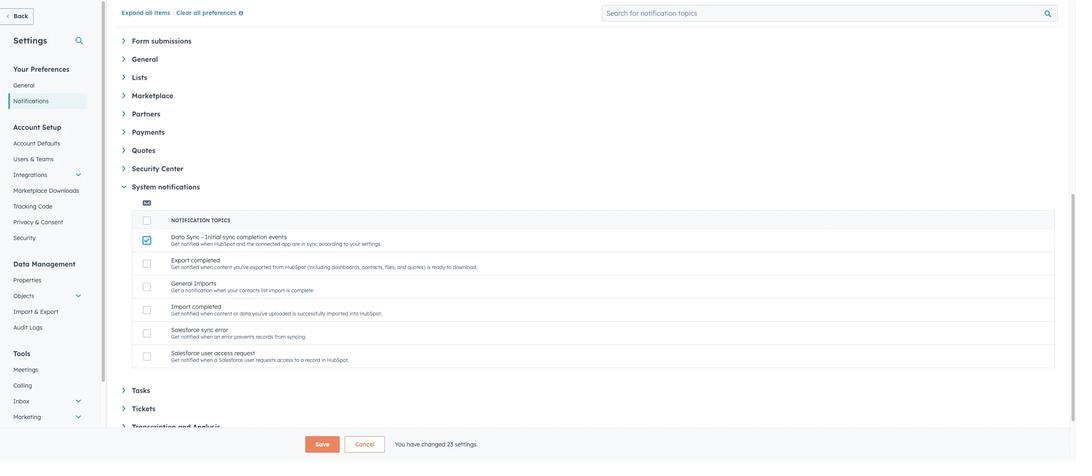 Task type: locate. For each thing, give the bounding box(es) containing it.
1 horizontal spatial to
[[344, 241, 349, 247]]

1 vertical spatial to
[[447, 264, 452, 271]]

1 content from the top
[[214, 264, 232, 271]]

initial
[[205, 234, 221, 241]]

account up users
[[13, 140, 36, 147]]

security inside account setup element
[[13, 234, 36, 242]]

export down objects button
[[40, 308, 58, 316]]

tools
[[13, 350, 30, 358]]

is inside import completed get notified when content or data you've uploaded is successfully imported into hubspot.
[[292, 311, 296, 317]]

0 horizontal spatial security
[[13, 234, 36, 242]]

0 vertical spatial account
[[13, 123, 40, 132]]

export down sync
[[171, 257, 189, 264]]

completed inside import completed get notified when content or data you've uploaded is successfully imported into hubspot.
[[192, 303, 221, 311]]

2 vertical spatial is
[[292, 311, 296, 317]]

access
[[214, 350, 233, 357], [277, 357, 293, 363]]

when left an
[[200, 334, 213, 340]]

hubspot. inside salesforce user access request get notified when a salesforce user requests access to a record in hubspot.
[[327, 357, 349, 363]]

quotes)
[[408, 264, 426, 271]]

security center
[[132, 165, 183, 173]]

is for general imports
[[286, 288, 290, 294]]

sync right 'initial'
[[223, 234, 235, 241]]

2 horizontal spatial general
[[171, 280, 192, 288]]

3 caret image from the top
[[122, 111, 125, 117]]

get inside import completed get notified when content or data you've uploaded is successfully imported into hubspot.
[[171, 311, 180, 317]]

tickets button
[[122, 405, 1055, 413]]

0 horizontal spatial in
[[301, 241, 305, 247]]

tickets
[[132, 405, 156, 413]]

caret image for form submissions
[[122, 38, 125, 43]]

0 horizontal spatial import
[[13, 308, 33, 316]]

marketplace up partners on the top left
[[132, 92, 173, 100]]

0 horizontal spatial a
[[181, 288, 184, 294]]

security link
[[8, 230, 87, 246]]

notification
[[185, 288, 212, 294]]

1 account from the top
[[13, 123, 40, 132]]

marketplace for marketplace downloads
[[13, 187, 47, 195]]

2 notified from the top
[[181, 264, 199, 271]]

1 vertical spatial security
[[13, 234, 36, 242]]

1 all from the left
[[145, 9, 153, 17]]

consent
[[41, 219, 63, 226]]

caret image inside quotes dropdown button
[[122, 148, 125, 153]]

salesforce
[[171, 327, 200, 334], [171, 350, 200, 357], [219, 357, 243, 363]]

clear all preferences
[[176, 9, 236, 17]]

a
[[181, 288, 184, 294], [214, 357, 217, 363], [301, 357, 304, 363]]

import inside data management element
[[13, 308, 33, 316]]

to left record
[[295, 357, 299, 363]]

payments
[[132, 128, 165, 137]]

meetings
[[13, 366, 38, 374]]

your left contacts
[[228, 288, 238, 294]]

all for expand
[[145, 9, 153, 17]]

1 vertical spatial hubspot
[[285, 264, 306, 271]]

1 vertical spatial data
[[13, 260, 30, 268]]

is inside general imports get a notification when your contacts list import is complete
[[286, 288, 290, 294]]

settings. up contacts, on the bottom of the page
[[362, 241, 381, 247]]

2 horizontal spatial to
[[447, 264, 452, 271]]

an
[[214, 334, 220, 340]]

caret image for tasks
[[122, 388, 125, 393]]

4 caret image from the top
[[122, 129, 125, 135]]

0 horizontal spatial all
[[145, 9, 153, 17]]

1 vertical spatial &
[[35, 219, 39, 226]]

3 notified from the top
[[181, 311, 199, 317]]

5 get from the top
[[171, 334, 180, 340]]

are
[[292, 241, 300, 247]]

1 vertical spatial marketplace
[[13, 187, 47, 195]]

1 vertical spatial completed
[[192, 303, 221, 311]]

4 notified from the top
[[181, 334, 199, 340]]

a left notification
[[181, 288, 184, 294]]

events
[[269, 234, 287, 241]]

caret image for tickets
[[122, 406, 125, 412]]

content for export completed
[[214, 264, 232, 271]]

5 caret image from the top
[[122, 148, 125, 153]]

& for consent
[[35, 219, 39, 226]]

0 vertical spatial export
[[171, 257, 189, 264]]

your
[[350, 241, 360, 247], [228, 288, 238, 294]]

sync left an
[[201, 327, 214, 334]]

when up imports
[[200, 264, 213, 271]]

is
[[427, 264, 431, 271], [286, 288, 290, 294], [292, 311, 296, 317]]

and left analysis
[[178, 423, 191, 432]]

& inside "link"
[[35, 219, 39, 226]]

1 caret image from the top
[[122, 38, 125, 43]]

-
[[201, 234, 203, 241]]

1 vertical spatial is
[[286, 288, 290, 294]]

preferences
[[202, 9, 236, 17]]

0 vertical spatial your
[[350, 241, 360, 247]]

data up properties
[[13, 260, 30, 268]]

privacy & consent link
[[8, 215, 87, 230]]

content up imports
[[214, 264, 232, 271]]

1 horizontal spatial all
[[193, 9, 201, 17]]

caret image for partners
[[122, 111, 125, 117]]

when inside general imports get a notification when your contacts list import is complete
[[214, 288, 226, 294]]

data for data management
[[13, 260, 30, 268]]

notified inside import completed get notified when content or data you've uploaded is successfully imported into hubspot.
[[181, 311, 199, 317]]

sync
[[186, 234, 200, 241]]

0 vertical spatial in
[[301, 241, 305, 247]]

0 vertical spatial data
[[171, 234, 185, 241]]

2 caret image from the top
[[122, 56, 125, 62]]

1 horizontal spatial security
[[132, 165, 159, 173]]

hubspot. right record
[[327, 357, 349, 363]]

user down salesforce sync error get notified when an error prevents records from syncing.
[[201, 350, 213, 357]]

and left the
[[236, 241, 245, 247]]

import inside import completed get notified when content or data you've uploaded is successfully imported into hubspot.
[[171, 303, 191, 311]]

marketing button
[[8, 410, 87, 425]]

0 vertical spatial hubspot.
[[360, 311, 382, 317]]

0 vertical spatial settings.
[[362, 241, 381, 247]]

1 horizontal spatial general
[[132, 55, 158, 63]]

a inside general imports get a notification when your contacts list import is complete
[[181, 288, 184, 294]]

notification topics
[[171, 217, 230, 224]]

& inside data management element
[[34, 308, 39, 316]]

4 get from the top
[[171, 311, 180, 317]]

to right the according
[[344, 241, 349, 247]]

content inside export completed get notified when content you've exported from hubspot (including dashboards, contacts, files, and quotes) is ready to download.
[[214, 264, 232, 271]]

0 vertical spatial and
[[236, 241, 245, 247]]

code
[[38, 203, 52, 210]]

1 horizontal spatial data
[[171, 234, 185, 241]]

access right requests
[[277, 357, 293, 363]]

content left or
[[214, 311, 232, 317]]

ready
[[432, 264, 445, 271]]

you've up general imports get a notification when your contacts list import is complete
[[233, 264, 249, 271]]

settings. right 23 on the bottom left of the page
[[455, 441, 478, 449]]

2 content from the top
[[214, 311, 232, 317]]

0 vertical spatial you've
[[233, 264, 249, 271]]

2 vertical spatial to
[[295, 357, 299, 363]]

transcription and analysis
[[132, 423, 220, 432]]

2 vertical spatial general
[[171, 280, 192, 288]]

1 vertical spatial general
[[13, 82, 35, 89]]

from right records on the left bottom of the page
[[275, 334, 286, 340]]

caret image inside the security center dropdown button
[[122, 166, 125, 171]]

1 horizontal spatial marketplace
[[132, 92, 173, 100]]

import for import & export
[[13, 308, 33, 316]]

notified inside data sync - initial sync completion events get notified when hubspot and the connected app are in sync according to your settings.
[[181, 241, 199, 247]]

7 caret image from the top
[[122, 388, 125, 393]]

caret image inside transcription and analysis dropdown button
[[122, 424, 125, 430]]

caret image inside general dropdown button
[[122, 56, 125, 62]]

and inside export completed get notified when content you've exported from hubspot (including dashboards, contacts, files, and quotes) is ready to download.
[[397, 264, 406, 271]]

in inside data sync - initial sync completion events get notified when hubspot and the connected app are in sync according to your settings.
[[301, 241, 305, 247]]

1 vertical spatial hubspot.
[[327, 357, 349, 363]]

general down form
[[132, 55, 158, 63]]

is right import
[[286, 288, 290, 294]]

0 vertical spatial content
[[214, 264, 232, 271]]

hubspot. right 'into'
[[360, 311, 382, 317]]

sync right 'are' on the left
[[307, 241, 317, 247]]

1 get from the top
[[171, 241, 180, 247]]

notified
[[181, 241, 199, 247], [181, 264, 199, 271], [181, 311, 199, 317], [181, 334, 199, 340], [181, 357, 199, 363]]

calling
[[13, 382, 32, 390]]

your inside data sync - initial sync completion events get notified when hubspot and the connected app are in sync according to your settings.
[[350, 241, 360, 247]]

when right sync
[[200, 241, 213, 247]]

management
[[32, 260, 75, 268]]

0 vertical spatial completed
[[191, 257, 220, 264]]

caret image
[[122, 38, 125, 43], [122, 56, 125, 62], [122, 111, 125, 117], [122, 129, 125, 135], [122, 148, 125, 153], [122, 166, 125, 171], [122, 388, 125, 393], [122, 424, 125, 430]]

form
[[132, 37, 149, 45]]

request
[[235, 350, 255, 357]]

6 caret image from the top
[[122, 166, 125, 171]]

from
[[273, 264, 284, 271], [275, 334, 286, 340]]

0 horizontal spatial is
[[286, 288, 290, 294]]

0 horizontal spatial to
[[295, 357, 299, 363]]

3 get from the top
[[171, 288, 180, 294]]

you've right data
[[252, 311, 267, 317]]

0 horizontal spatial hubspot
[[214, 241, 235, 247]]

in right record
[[322, 357, 326, 363]]

get inside general imports get a notification when your contacts list import is complete
[[171, 288, 180, 294]]

caret image inside lists dropdown button
[[122, 75, 125, 80]]

marketplace downloads
[[13, 187, 79, 195]]

user
[[201, 350, 213, 357], [244, 357, 254, 363]]

0 vertical spatial is
[[427, 264, 431, 271]]

all
[[145, 9, 153, 17], [193, 9, 201, 17]]

into
[[350, 311, 359, 317]]

0 horizontal spatial you've
[[233, 264, 249, 271]]

import down notification
[[171, 303, 191, 311]]

a left record
[[301, 357, 304, 363]]

list
[[261, 288, 268, 294]]

0 vertical spatial security
[[132, 165, 159, 173]]

1 vertical spatial from
[[275, 334, 286, 340]]

you've
[[233, 264, 249, 271], [252, 311, 267, 317]]

files,
[[385, 264, 396, 271]]

1 vertical spatial you've
[[252, 311, 267, 317]]

topics
[[211, 217, 230, 224]]

general imports get a notification when your contacts list import is complete
[[171, 280, 313, 294]]

access down an
[[214, 350, 233, 357]]

payments button
[[122, 128, 1055, 137]]

0 vertical spatial marketplace
[[132, 92, 173, 100]]

1 horizontal spatial your
[[350, 241, 360, 247]]

security up system
[[132, 165, 159, 173]]

1 vertical spatial your
[[228, 288, 238, 294]]

general down 'your'
[[13, 82, 35, 89]]

notified inside export completed get notified when content you've exported from hubspot (including dashboards, contacts, files, and quotes) is ready to download.
[[181, 264, 199, 271]]

system
[[132, 183, 156, 191]]

0 vertical spatial to
[[344, 241, 349, 247]]

& up logs
[[34, 308, 39, 316]]

1 horizontal spatial is
[[292, 311, 296, 317]]

data inside data sync - initial sync completion events get notified when hubspot and the connected app are in sync according to your settings.
[[171, 234, 185, 241]]

your right the according
[[350, 241, 360, 247]]

users & teams link
[[8, 151, 87, 167]]

lists button
[[122, 73, 1055, 82]]

caret image for marketplace
[[122, 93, 125, 98]]

hubspot
[[214, 241, 235, 247], [285, 264, 306, 271]]

data left sync
[[171, 234, 185, 241]]

1 vertical spatial content
[[214, 311, 232, 317]]

completed inside export completed get notified when content you've exported from hubspot (including dashboards, contacts, files, and quotes) is ready to download.
[[191, 257, 220, 264]]

1 horizontal spatial hubspot.
[[360, 311, 382, 317]]

dashboards,
[[332, 264, 361, 271]]

security for security
[[13, 234, 36, 242]]

2 horizontal spatial sync
[[307, 241, 317, 247]]

to right ready
[[447, 264, 452, 271]]

privacy
[[13, 219, 33, 226]]

0 horizontal spatial and
[[178, 423, 191, 432]]

from right exported
[[273, 264, 284, 271]]

1 horizontal spatial in
[[322, 357, 326, 363]]

0 horizontal spatial export
[[40, 308, 58, 316]]

1 horizontal spatial a
[[214, 357, 217, 363]]

1 notified from the top
[[181, 241, 199, 247]]

notifications
[[158, 183, 200, 191]]

and inside data sync - initial sync completion events get notified when hubspot and the connected app are in sync according to your settings.
[[236, 241, 245, 247]]

1 vertical spatial account
[[13, 140, 36, 147]]

general left imports
[[171, 280, 192, 288]]

data management element
[[8, 260, 87, 336]]

when down notification
[[200, 311, 213, 317]]

0 horizontal spatial settings.
[[362, 241, 381, 247]]

when right notification
[[214, 288, 226, 294]]

0 vertical spatial &
[[30, 156, 34, 163]]

0 horizontal spatial marketplace
[[13, 187, 47, 195]]

account for account setup
[[13, 123, 40, 132]]

when left request
[[200, 357, 213, 363]]

hubspot inside data sync - initial sync completion events get notified when hubspot and the connected app are in sync according to your settings.
[[214, 241, 235, 247]]

caret image
[[122, 75, 125, 80], [122, 93, 125, 98], [121, 186, 127, 188], [122, 406, 125, 412]]

user left requests
[[244, 357, 254, 363]]

2 horizontal spatial and
[[397, 264, 406, 271]]

2 vertical spatial &
[[34, 308, 39, 316]]

and right files,
[[397, 264, 406, 271]]

caret image inside form submissions dropdown button
[[122, 38, 125, 43]]

account
[[13, 123, 40, 132], [13, 140, 36, 147]]

1 horizontal spatial and
[[236, 241, 245, 247]]

security for security center
[[132, 165, 159, 173]]

salesforce inside salesforce sync error get notified when an error prevents records from syncing.
[[171, 327, 200, 334]]

import & export
[[13, 308, 58, 316]]

import
[[171, 303, 191, 311], [13, 308, 33, 316]]

is left ready
[[427, 264, 431, 271]]

expand all items button
[[122, 9, 170, 17]]

caret image inside partners "dropdown button"
[[122, 111, 125, 117]]

caret image inside tickets dropdown button
[[122, 406, 125, 412]]

all inside button
[[193, 9, 201, 17]]

account up account defaults
[[13, 123, 40, 132]]

0 horizontal spatial data
[[13, 260, 30, 268]]

import down objects
[[13, 308, 33, 316]]

audit logs link
[[8, 320, 87, 336]]

1 vertical spatial settings.
[[455, 441, 478, 449]]

2 account from the top
[[13, 140, 36, 147]]

a down an
[[214, 357, 217, 363]]

1 vertical spatial and
[[397, 264, 406, 271]]

1 vertical spatial in
[[322, 357, 326, 363]]

app
[[282, 241, 291, 247]]

0 vertical spatial hubspot
[[214, 241, 235, 247]]

export
[[171, 257, 189, 264], [40, 308, 58, 316]]

your preferences element
[[8, 65, 87, 109]]

2 horizontal spatial a
[[301, 357, 304, 363]]

2 get from the top
[[171, 264, 180, 271]]

marketplace inside 'link'
[[13, 187, 47, 195]]

is right the uploaded
[[292, 311, 296, 317]]

0 horizontal spatial user
[[201, 350, 213, 357]]

in
[[301, 241, 305, 247], [322, 357, 326, 363]]

all right the clear
[[193, 9, 201, 17]]

completed down notification
[[192, 303, 221, 311]]

when inside salesforce user access request get notified when a salesforce user requests access to a record in hubspot.
[[200, 357, 213, 363]]

tasks
[[132, 387, 150, 395]]

tools element
[[8, 349, 87, 461]]

2 all from the left
[[193, 9, 201, 17]]

1 horizontal spatial you've
[[252, 311, 267, 317]]

import & export link
[[8, 304, 87, 320]]

0 horizontal spatial general
[[13, 82, 35, 89]]

get inside salesforce sync error get notified when an error prevents records from syncing.
[[171, 334, 180, 340]]

completed up imports
[[191, 257, 220, 264]]

hubspot right -
[[214, 241, 235, 247]]

1 vertical spatial export
[[40, 308, 58, 316]]

1 horizontal spatial hubspot
[[285, 264, 306, 271]]

caret image inside 'system notifications' dropdown button
[[121, 186, 127, 188]]

inbox button
[[8, 394, 87, 410]]

account defaults
[[13, 140, 60, 147]]

1 horizontal spatial export
[[171, 257, 189, 264]]

audit
[[13, 324, 28, 332]]

1 horizontal spatial import
[[171, 303, 191, 311]]

& right users
[[30, 156, 34, 163]]

caret image inside payments dropdown button
[[122, 129, 125, 135]]

1 horizontal spatial settings.
[[455, 441, 478, 449]]

expand all items
[[122, 9, 170, 17]]

content inside import completed get notified when content or data you've uploaded is successfully imported into hubspot.
[[214, 311, 232, 317]]

caret image inside marketplace dropdown button
[[122, 93, 125, 98]]

5 notified from the top
[[181, 357, 199, 363]]

security down privacy
[[13, 234, 36, 242]]

6 get from the top
[[171, 357, 180, 363]]

0 horizontal spatial sync
[[201, 327, 214, 334]]

0 horizontal spatial your
[[228, 288, 238, 294]]

properties link
[[8, 273, 87, 288]]

account defaults link
[[8, 136, 87, 151]]

security
[[132, 165, 159, 173], [13, 234, 36, 242]]

defaults
[[37, 140, 60, 147]]

imported
[[327, 311, 348, 317]]

& right privacy
[[35, 219, 39, 226]]

all left items
[[145, 9, 153, 17]]

8 caret image from the top
[[122, 424, 125, 430]]

hubspot left "(including" on the bottom
[[285, 264, 306, 271]]

is for import completed
[[292, 311, 296, 317]]

downloads
[[49, 187, 79, 195]]

marketplace down integrations
[[13, 187, 47, 195]]

0 horizontal spatial hubspot.
[[327, 357, 349, 363]]

in right 'are' on the left
[[301, 241, 305, 247]]

you've inside import completed get notified when content or data you've uploaded is successfully imported into hubspot.
[[252, 311, 267, 317]]

you
[[395, 441, 405, 449]]

2 horizontal spatial is
[[427, 264, 431, 271]]

0 vertical spatial from
[[273, 264, 284, 271]]

caret image inside tasks dropdown button
[[122, 388, 125, 393]]



Task type: describe. For each thing, give the bounding box(es) containing it.
you have changed 23 settings.
[[395, 441, 478, 449]]

notified inside salesforce user access request get notified when a salesforce user requests access to a record in hubspot.
[[181, 357, 199, 363]]

security center button
[[122, 165, 1055, 173]]

notified inside salesforce sync error get notified when an error prevents records from syncing.
[[181, 334, 199, 340]]

salesforce for salesforce sync error
[[171, 327, 200, 334]]

integrations
[[13, 171, 47, 179]]

when inside salesforce sync error get notified when an error prevents records from syncing.
[[200, 334, 213, 340]]

according
[[319, 241, 342, 247]]

caret image for quotes
[[122, 148, 125, 153]]

& for teams
[[30, 156, 34, 163]]

to inside data sync - initial sync completion events get notified when hubspot and the connected app are in sync according to your settings.
[[344, 241, 349, 247]]

salesforce sync error get notified when an error prevents records from syncing.
[[171, 327, 306, 340]]

general link
[[8, 78, 87, 93]]

the
[[247, 241, 254, 247]]

settings. inside data sync - initial sync completion events get notified when hubspot and the connected app are in sync according to your settings.
[[362, 241, 381, 247]]

complete
[[291, 288, 313, 294]]

uploaded
[[269, 311, 291, 317]]

save
[[316, 441, 330, 449]]

objects button
[[8, 288, 87, 304]]

when inside import completed get notified when content or data you've uploaded is successfully imported into hubspot.
[[200, 311, 213, 317]]

when inside data sync - initial sync completion events get notified when hubspot and the connected app are in sync according to your settings.
[[200, 241, 213, 247]]

completion
[[237, 234, 267, 241]]

caret image for system notifications
[[121, 186, 127, 188]]

setup
[[42, 123, 61, 132]]

integrations button
[[8, 167, 87, 183]]

preferences
[[31, 65, 69, 73]]

hubspot. inside import completed get notified when content or data you've uploaded is successfully imported into hubspot.
[[360, 311, 382, 317]]

hubspot inside export completed get notified when content you've exported from hubspot (including dashboards, contacts, files, and quotes) is ready to download.
[[285, 264, 306, 271]]

& for export
[[34, 308, 39, 316]]

general button
[[122, 55, 1055, 63]]

download.
[[453, 264, 477, 271]]

marketplace button
[[122, 92, 1055, 100]]

requests
[[256, 357, 276, 363]]

transcription
[[132, 423, 176, 432]]

sync inside salesforce sync error get notified when an error prevents records from syncing.
[[201, 327, 214, 334]]

tracking code
[[13, 203, 52, 210]]

caret image for security center
[[122, 166, 125, 171]]

completed for import completed
[[192, 303, 221, 311]]

record
[[305, 357, 320, 363]]

connected
[[256, 241, 280, 247]]

imports
[[194, 280, 216, 288]]

cancel
[[355, 441, 375, 449]]

teams
[[36, 156, 54, 163]]

privacy & consent
[[13, 219, 63, 226]]

error left prevents
[[215, 327, 228, 334]]

get inside salesforce user access request get notified when a salesforce user requests access to a record in hubspot.
[[171, 357, 180, 363]]

caret image for lists
[[122, 75, 125, 80]]

your
[[13, 65, 29, 73]]

records
[[256, 334, 273, 340]]

form submissions
[[132, 37, 192, 45]]

Search for notification topics search field
[[602, 5, 1058, 22]]

export inside export completed get notified when content you've exported from hubspot (including dashboards, contacts, files, and quotes) is ready to download.
[[171, 257, 189, 264]]

clear all preferences button
[[176, 9, 247, 19]]

cancel button
[[345, 436, 385, 453]]

notifications link
[[8, 93, 87, 109]]

submissions
[[151, 37, 192, 45]]

to inside export completed get notified when content you've exported from hubspot (including dashboards, contacts, files, and quotes) is ready to download.
[[447, 264, 452, 271]]

marketplace for marketplace
[[132, 92, 173, 100]]

caret image for transcription and analysis
[[122, 424, 125, 430]]

partners button
[[122, 110, 1055, 118]]

back link
[[0, 8, 34, 25]]

0 horizontal spatial access
[[214, 350, 233, 357]]

data for data sync - initial sync completion events get notified when hubspot and the connected app are in sync according to your settings.
[[171, 234, 185, 241]]

users
[[13, 156, 29, 163]]

notifications
[[13, 98, 49, 105]]

your preferences
[[13, 65, 69, 73]]

get inside data sync - initial sync completion events get notified when hubspot and the connected app are in sync according to your settings.
[[171, 241, 180, 247]]

account setup
[[13, 123, 61, 132]]

analysis
[[193, 423, 220, 432]]

your inside general imports get a notification when your contacts list import is complete
[[228, 288, 238, 294]]

partners
[[132, 110, 160, 118]]

you've inside export completed get notified when content you've exported from hubspot (including dashboards, contacts, files, and quotes) is ready to download.
[[233, 264, 249, 271]]

clear
[[176, 9, 192, 17]]

tracking code link
[[8, 199, 87, 215]]

center
[[161, 165, 183, 173]]

tracking
[[13, 203, 36, 210]]

general inside "link"
[[13, 82, 35, 89]]

exported
[[250, 264, 271, 271]]

in inside salesforce user access request get notified when a salesforce user requests access to a record in hubspot.
[[322, 357, 326, 363]]

all for clear
[[193, 9, 201, 17]]

2 vertical spatial and
[[178, 423, 191, 432]]

properties
[[13, 277, 41, 284]]

save button
[[305, 436, 340, 453]]

get inside export completed get notified when content you've exported from hubspot (including dashboards, contacts, files, and quotes) is ready to download.
[[171, 264, 180, 271]]

when inside export completed get notified when content you've exported from hubspot (including dashboards, contacts, files, and quotes) is ready to download.
[[200, 264, 213, 271]]

account for account defaults
[[13, 140, 36, 147]]

lists
[[132, 73, 147, 82]]

settings
[[13, 35, 47, 46]]

objects
[[13, 293, 34, 300]]

content for import completed
[[214, 311, 232, 317]]

quotes
[[132, 146, 155, 155]]

syncing.
[[287, 334, 306, 340]]

data
[[240, 311, 251, 317]]

1 horizontal spatial access
[[277, 357, 293, 363]]

audit logs
[[13, 324, 42, 332]]

system notifications
[[132, 183, 200, 191]]

completed for export completed
[[191, 257, 220, 264]]

to inside salesforce user access request get notified when a salesforce user requests access to a record in hubspot.
[[295, 357, 299, 363]]

caret image for payments
[[122, 129, 125, 135]]

from inside salesforce sync error get notified when an error prevents records from syncing.
[[275, 334, 286, 340]]

caret image for general
[[122, 56, 125, 62]]

is inside export completed get notified when content you've exported from hubspot (including dashboards, contacts, files, and quotes) is ready to download.
[[427, 264, 431, 271]]

contacts,
[[362, 264, 384, 271]]

inbox
[[13, 398, 29, 405]]

general inside general imports get a notification when your contacts list import is complete
[[171, 280, 192, 288]]

account setup element
[[8, 123, 87, 246]]

1 horizontal spatial user
[[244, 357, 254, 363]]

23
[[447, 441, 453, 449]]

error right an
[[222, 334, 233, 340]]

1 horizontal spatial sync
[[223, 234, 235, 241]]

from inside export completed get notified when content you've exported from hubspot (including dashboards, contacts, files, and quotes) is ready to download.
[[273, 264, 284, 271]]

users & teams
[[13, 156, 54, 163]]

import for import completed get notified when content or data you've uploaded is successfully imported into hubspot.
[[171, 303, 191, 311]]

calling link
[[8, 378, 87, 394]]

data management
[[13, 260, 75, 268]]

0 vertical spatial general
[[132, 55, 158, 63]]

salesforce for salesforce user access request
[[171, 350, 200, 357]]

notification
[[171, 217, 210, 224]]

items
[[154, 9, 170, 17]]

marketing
[[13, 414, 41, 421]]

export inside data management element
[[40, 308, 58, 316]]

contacts
[[239, 288, 260, 294]]



Task type: vqa. For each thing, say whether or not it's contained in the screenshot.
second the Press to sort. image from left
no



